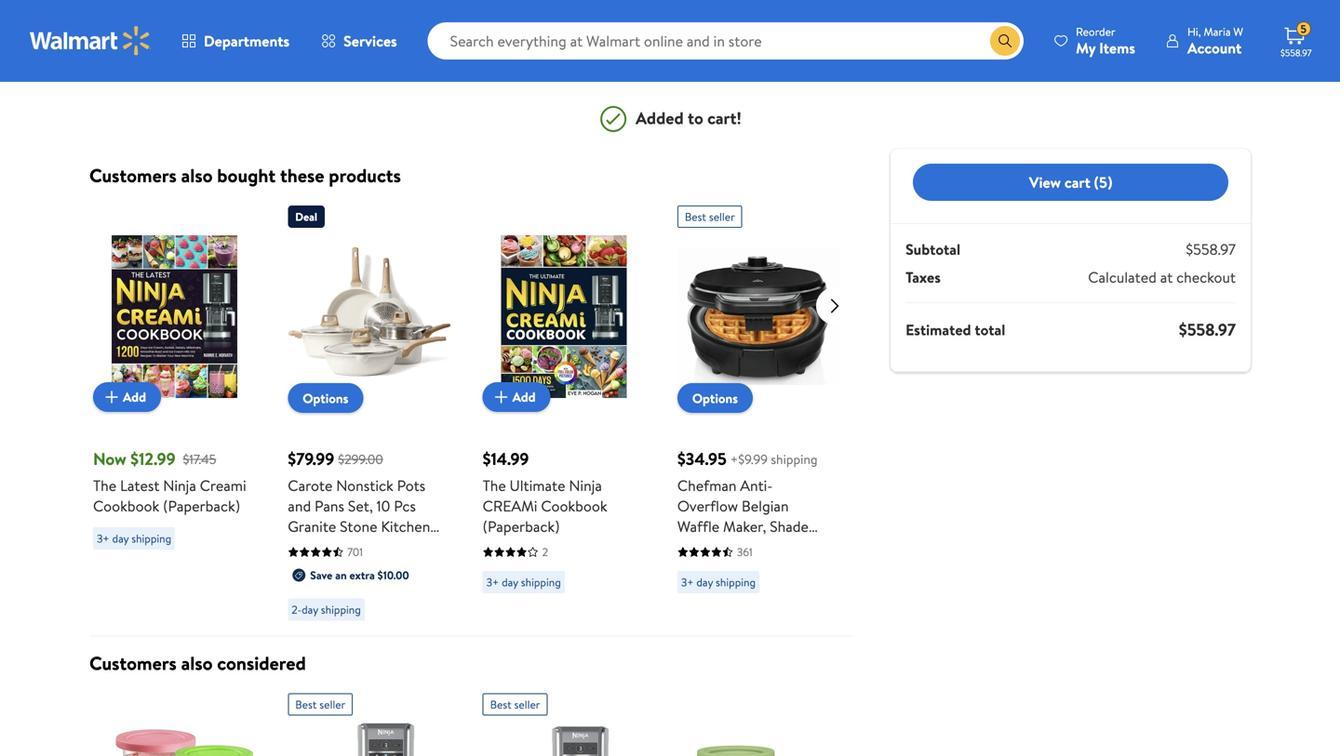 Task type: vqa. For each thing, say whether or not it's contained in the screenshot.
Product group containing $79.99
yes



Task type: locate. For each thing, give the bounding box(es) containing it.
1 also from the top
[[181, 162, 213, 189]]

3+ day shipping down selector,
[[681, 575, 756, 591]]

ninja
[[163, 476, 196, 496], [569, 476, 602, 496]]

1 add to cart image from the left
[[101, 386, 123, 409]]

1 vertical spatial $558.97
[[1186, 239, 1236, 260]]

0 horizontal spatial 3+ day shipping
[[97, 531, 171, 547]]

services
[[344, 31, 397, 51]]

(paperback) inside now $12.99 $17.45 the latest ninja creami cookbook (paperback)
[[163, 496, 240, 517]]

also for bought
[[181, 162, 213, 189]]

options up the $79.99
[[303, 389, 349, 407]]

the down $14.99
[[483, 476, 506, 496]]

chefman anti-overflow belgian waffle maker, shade selector, non-stick, black image
[[678, 236, 840, 398]]

add button for now
[[93, 383, 161, 412]]

the down now
[[93, 476, 117, 496]]

3+ down selector,
[[681, 575, 694, 591]]

1 horizontal spatial ninja
[[569, 476, 602, 496]]

2 cookbook from the left
[[541, 496, 607, 517]]

best
[[685, 209, 707, 225], [295, 697, 317, 713], [490, 697, 512, 713]]

add for $14.99
[[513, 388, 536, 406]]

1 horizontal spatial 3+
[[486, 575, 499, 591]]

1 horizontal spatial (paperback)
[[483, 517, 560, 537]]

2 the from the left
[[483, 476, 506, 496]]

$34.95 +$9.99 shipping chefman anti- overflow belgian waffle maker, shade selector, non-stick, black
[[678, 448, 818, 578]]

shipping
[[771, 450, 818, 468], [131, 531, 171, 547], [521, 575, 561, 591], [716, 575, 756, 591], [321, 602, 361, 618]]

granite
[[288, 517, 336, 537]]

extra
[[350, 568, 375, 584]]

$558.97
[[1281, 47, 1312, 59], [1186, 239, 1236, 260], [1179, 318, 1236, 342]]

2 ninja from the left
[[569, 476, 602, 496]]

0 horizontal spatial cookbook
[[93, 496, 159, 517]]

carote nonstick pots and pans set, 10 pcs granite stone kitchen cookware sets (white) image
[[288, 236, 451, 398]]

(paperback) up 2
[[483, 517, 560, 537]]

these
[[280, 162, 324, 189]]

2 options from the left
[[692, 389, 738, 407]]

1 horizontal spatial cookbook
[[541, 496, 607, 517]]

0 vertical spatial customers
[[89, 162, 177, 189]]

2 add from the left
[[513, 388, 536, 406]]

1 horizontal spatial options
[[692, 389, 738, 407]]

black
[[678, 558, 712, 578]]

and
[[288, 496, 311, 517]]

0 horizontal spatial seller
[[320, 697, 345, 713]]

add button
[[93, 383, 161, 412], [483, 383, 551, 412]]

checkout
[[1177, 267, 1236, 288]]

0 horizontal spatial best seller
[[295, 697, 345, 713]]

add up $14.99
[[513, 388, 536, 406]]

view
[[1029, 172, 1061, 193]]

1 horizontal spatial options link
[[678, 384, 753, 413]]

overflow
[[678, 496, 738, 517]]

0 horizontal spatial options
[[303, 389, 349, 407]]

also left bought
[[181, 162, 213, 189]]

carote
[[288, 476, 333, 496]]

Walmart Site-Wide search field
[[428, 22, 1024, 60]]

0 horizontal spatial add
[[123, 388, 146, 406]]

add to cart image for $14.99
[[490, 386, 513, 409]]

to
[[688, 107, 704, 130]]

0 horizontal spatial options link
[[288, 384, 363, 413]]

0 horizontal spatial best
[[295, 697, 317, 713]]

3+
[[97, 531, 109, 547], [486, 575, 499, 591], [681, 575, 694, 591]]

best for restored ninja creami deluxe 11-in-1 xl ice cream maker, silver (nc501) (refurbished) image
[[295, 697, 317, 713]]

1 add from the left
[[123, 388, 146, 406]]

added to cart!
[[636, 107, 742, 130]]

options link
[[288, 384, 363, 413], [678, 384, 753, 413]]

urru containers replacement for ninja creami pints and lids - 4 pack, 16oz cups compatible with nc301 nc300 nc299amz series ice cream maker - dishwasher safe, leak proof lids image
[[93, 724, 256, 757]]

3+ down the 'creami'
[[486, 575, 499, 591]]

day down the 'creami'
[[502, 575, 518, 591]]

add
[[123, 388, 146, 406], [513, 388, 536, 406]]

options link up the $79.99
[[288, 384, 363, 413]]

2 options link from the left
[[678, 384, 753, 413]]

options link for $79.99
[[288, 384, 363, 413]]

0 horizontal spatial (paperback)
[[163, 496, 240, 517]]

selector,
[[678, 537, 735, 558]]

w
[[1234, 24, 1244, 40]]

waffle
[[678, 517, 720, 537]]

customers
[[89, 162, 177, 189], [89, 651, 177, 677]]

add button up $14.99
[[483, 383, 551, 412]]

nonstick
[[336, 476, 394, 496]]

1 options link from the left
[[288, 384, 363, 413]]

product group containing $34.95
[[678, 198, 840, 629]]

$79.99
[[288, 448, 334, 471]]

1 horizontal spatial seller
[[514, 697, 540, 713]]

account
[[1188, 38, 1242, 58]]

2 add button from the left
[[483, 383, 551, 412]]

1 horizontal spatial 3+ day shipping
[[486, 575, 561, 591]]

options link for $34.95
[[678, 384, 753, 413]]

0 horizontal spatial 3+
[[97, 531, 109, 547]]

restored ninja nc501 creami deluxe 11-in-1 xl ice cream maker silver bundle with 2 yr cps enhanced protection pack (refurbished) image
[[483, 724, 646, 757]]

product group containing $14.99
[[483, 198, 646, 629]]

creami
[[200, 476, 246, 496]]

1 options from the left
[[303, 389, 349, 407]]

an
[[335, 568, 347, 584]]

2-
[[292, 602, 302, 618]]

$558.97 down checkout
[[1179, 318, 1236, 342]]

2
[[542, 545, 548, 560]]

1 customers from the top
[[89, 162, 177, 189]]

$14.99
[[483, 448, 529, 471]]

pots
[[397, 476, 426, 496]]

3+ day shipping down the latest
[[97, 531, 171, 547]]

add to cart image
[[101, 386, 123, 409], [490, 386, 513, 409]]

2 horizontal spatial 3+ day shipping
[[681, 575, 756, 591]]

3+ down now
[[97, 531, 109, 547]]

seller for restored ninja creami deluxe 11-in-1 xl ice cream maker, silver (nc501) (refurbished) image
[[320, 697, 345, 713]]

1 ninja from the left
[[163, 476, 196, 496]]

cookbook
[[93, 496, 159, 517], [541, 496, 607, 517]]

$558.97 up checkout
[[1186, 239, 1236, 260]]

(paperback) down $17.45
[[163, 496, 240, 517]]

best seller
[[685, 209, 735, 225], [295, 697, 345, 713], [490, 697, 540, 713]]

0 horizontal spatial add button
[[93, 383, 161, 412]]

cookbook up 2
[[541, 496, 607, 517]]

add to cart image for now
[[101, 386, 123, 409]]

add to cart image up now
[[101, 386, 123, 409]]

shipping down an
[[321, 602, 361, 618]]

0 horizontal spatial ninja
[[163, 476, 196, 496]]

the
[[93, 476, 117, 496], [483, 476, 506, 496]]

1 vertical spatial customers
[[89, 651, 177, 677]]

1 horizontal spatial best seller
[[490, 697, 540, 713]]

1 horizontal spatial add to cart image
[[490, 386, 513, 409]]

also
[[181, 162, 213, 189], [181, 651, 213, 677]]

$558.97 down 5
[[1281, 47, 1312, 59]]

creami
[[483, 496, 538, 517]]

considered
[[217, 651, 306, 677]]

1 add button from the left
[[93, 383, 161, 412]]

options
[[303, 389, 349, 407], [692, 389, 738, 407]]

product group containing $79.99
[[288, 198, 451, 629]]

1 the from the left
[[93, 476, 117, 496]]

$12.99
[[130, 448, 176, 471]]

options link up $34.95
[[678, 384, 753, 413]]

1 horizontal spatial add
[[513, 388, 536, 406]]

3+ day shipping for the
[[486, 575, 561, 591]]

0 horizontal spatial the
[[93, 476, 117, 496]]

0 vertical spatial also
[[181, 162, 213, 189]]

added
[[636, 107, 684, 130]]

walmart image
[[30, 26, 151, 56]]

seller
[[709, 209, 735, 225], [320, 697, 345, 713], [514, 697, 540, 713]]

2 vertical spatial $558.97
[[1179, 318, 1236, 342]]

customers for customers also considered
[[89, 651, 177, 677]]

restored ninja creami deluxe 11-in-1 xl ice cream maker, silver (nc501) (refurbished) image
[[288, 724, 451, 757]]

1 horizontal spatial best
[[490, 697, 512, 713]]

pans
[[315, 496, 344, 517]]

shipping right +$9.99
[[771, 450, 818, 468]]

3+ for $12.99
[[97, 531, 109, 547]]

non-
[[738, 537, 771, 558]]

2 add to cart image from the left
[[490, 386, 513, 409]]

options for $34.95
[[692, 389, 738, 407]]

3+ day shipping down 2
[[486, 575, 561, 591]]

(5)
[[1094, 172, 1113, 193]]

set,
[[348, 496, 373, 517]]

add up $12.99 at the bottom left
[[123, 388, 146, 406]]

$299.00
[[338, 450, 383, 468]]

3+ day shipping
[[97, 531, 171, 547], [486, 575, 561, 591], [681, 575, 756, 591]]

$558.97 for estimated total
[[1179, 318, 1236, 342]]

1 cookbook from the left
[[93, 496, 159, 517]]

product group containing now $12.99
[[93, 198, 256, 629]]

add button up now
[[93, 383, 161, 412]]

options up $34.95
[[692, 389, 738, 407]]

ninja down $17.45
[[163, 476, 196, 496]]

departments
[[204, 31, 290, 51]]

total
[[975, 320, 1006, 340]]

ninja right ultimate at the bottom left of the page
[[569, 476, 602, 496]]

2 horizontal spatial seller
[[709, 209, 735, 225]]

1 horizontal spatial add button
[[483, 383, 551, 412]]

1 vertical spatial also
[[181, 651, 213, 677]]

add to cart image up $14.99
[[490, 386, 513, 409]]

(paperback)
[[163, 496, 240, 517], [483, 517, 560, 537]]

day
[[112, 531, 129, 547], [502, 575, 518, 591], [697, 575, 713, 591], [302, 602, 318, 618]]

cookbook down now
[[93, 496, 159, 517]]

2 also from the top
[[181, 651, 213, 677]]

bought
[[217, 162, 276, 189]]

2 customers from the top
[[89, 651, 177, 677]]

1 horizontal spatial the
[[483, 476, 506, 496]]

2 horizontal spatial best seller
[[685, 209, 735, 225]]

ninja inside $14.99 the ultimate ninja creami cookbook (paperback)
[[569, 476, 602, 496]]

now $12.99 $17.45 the latest ninja creami cookbook (paperback)
[[93, 448, 246, 517]]

0 horizontal spatial add to cart image
[[101, 386, 123, 409]]

best for restored ninja nc501 creami deluxe 11-in-1 xl ice cream maker silver bundle with 2 yr cps enhanced protection pack (refurbished) "image"
[[490, 697, 512, 713]]

2 horizontal spatial best
[[685, 209, 707, 225]]

product group
[[93, 198, 256, 629], [288, 198, 451, 629], [483, 198, 646, 629], [678, 198, 840, 629], [288, 687, 451, 757], [483, 687, 646, 757]]

also left the considered
[[181, 651, 213, 677]]



Task type: describe. For each thing, give the bounding box(es) containing it.
sets
[[357, 537, 384, 558]]

reorder my items
[[1076, 24, 1136, 58]]

day down the latest
[[112, 531, 129, 547]]

701
[[347, 545, 363, 560]]

$14.99 the ultimate ninja creami cookbook (paperback)
[[483, 448, 607, 537]]

options for $79.99
[[303, 389, 349, 407]]

cookbook inside now $12.99 $17.45 the latest ninja creami cookbook (paperback)
[[93, 496, 159, 517]]

maker,
[[723, 517, 766, 537]]

best seller for restored ninja nc501 creami deluxe 11-in-1 xl ice cream maker silver bundle with 2 yr cps enhanced protection pack (refurbished) "image"
[[490, 697, 540, 713]]

services button
[[305, 19, 413, 63]]

belgian
[[742, 496, 789, 517]]

best seller for restored ninja creami deluxe 11-in-1 xl ice cream maker, silver (nc501) (refurbished) image
[[295, 697, 345, 713]]

chefman
[[678, 476, 737, 496]]

save
[[310, 568, 333, 584]]

2-day shipping
[[292, 602, 361, 618]]

cart
[[1065, 172, 1091, 193]]

save an extra $10.00
[[310, 568, 409, 584]]

hi, maria w account
[[1188, 24, 1244, 58]]

the inside $14.99 the ultimate ninja creami cookbook (paperback)
[[483, 476, 506, 496]]

view cart (5)
[[1029, 172, 1113, 193]]

ninja inside now $12.99 $17.45 the latest ninja creami cookbook (paperback)
[[163, 476, 196, 496]]

taxes
[[906, 267, 941, 288]]

shipping down 2
[[521, 575, 561, 591]]

$34.95
[[678, 448, 727, 471]]

day down selector,
[[697, 575, 713, 591]]

10
[[377, 496, 390, 517]]

pcs
[[394, 496, 416, 517]]

subtotal
[[906, 239, 961, 260]]

at
[[1161, 267, 1173, 288]]

the latest ninja creami cookbook (paperback) image
[[93, 236, 256, 398]]

add button for $14.99
[[483, 383, 551, 412]]

cookware
[[288, 537, 353, 558]]

shipping down 361
[[716, 575, 756, 591]]

cart!
[[708, 107, 742, 130]]

items
[[1099, 38, 1136, 58]]

customers also bought these products
[[89, 162, 401, 189]]

$79.99 $299.00 carote nonstick pots and pans set, 10 pcs granite stone kitchen cookware sets (white)
[[288, 448, 435, 558]]

shipping down the latest
[[131, 531, 171, 547]]

the inside now $12.99 $17.45 the latest ninja creami cookbook (paperback)
[[93, 476, 117, 496]]

361
[[737, 545, 753, 560]]

ninja® creami® pints and lids - 2 pack, compatible with nc300 series ninja® creami® ice cream maker, xskplid2cd image
[[678, 724, 840, 757]]

my
[[1076, 38, 1096, 58]]

2 horizontal spatial 3+
[[681, 575, 694, 591]]

shipping inside $34.95 +$9.99 shipping chefman anti- overflow belgian waffle maker, shade selector, non-stick, black
[[771, 450, 818, 468]]

products
[[329, 162, 401, 189]]

estimated
[[906, 320, 971, 340]]

0 vertical spatial $558.97
[[1281, 47, 1312, 59]]

Search search field
[[428, 22, 1024, 60]]

anti-
[[740, 476, 773, 496]]

day down save
[[302, 602, 318, 618]]

customers for customers also bought these products
[[89, 162, 177, 189]]

kitchen
[[381, 517, 430, 537]]

calculated
[[1088, 267, 1157, 288]]

next slide for customers also bought these products list image
[[817, 288, 854, 325]]

calculated at checkout
[[1088, 267, 1236, 288]]

(paperback) inside $14.99 the ultimate ninja creami cookbook (paperback)
[[483, 517, 560, 537]]

hi,
[[1188, 24, 1201, 40]]

(white)
[[388, 537, 435, 558]]

also for considered
[[181, 651, 213, 677]]

now
[[93, 448, 126, 471]]

estimated total
[[906, 320, 1006, 340]]

$558.97 for subtotal
[[1186, 239, 1236, 260]]

maria
[[1204, 24, 1231, 40]]

3+ for the
[[486, 575, 499, 591]]

latest
[[120, 476, 160, 496]]

stone
[[340, 517, 377, 537]]

ultimate
[[510, 476, 566, 496]]

stick,
[[771, 537, 807, 558]]

$10.00
[[378, 568, 409, 584]]

3+ day shipping for $12.99
[[97, 531, 171, 547]]

search icon image
[[998, 34, 1013, 48]]

reorder
[[1076, 24, 1116, 40]]

view cart (5) button
[[913, 164, 1229, 201]]

customers also considered
[[89, 651, 306, 677]]

shade
[[770, 517, 809, 537]]

seller for restored ninja nc501 creami deluxe 11-in-1 xl ice cream maker silver bundle with 2 yr cps enhanced protection pack (refurbished) "image"
[[514, 697, 540, 713]]

5
[[1301, 21, 1307, 37]]

deal
[[295, 209, 317, 225]]

best inside the product group
[[685, 209, 707, 225]]

departments button
[[166, 19, 305, 63]]

add for now
[[123, 388, 146, 406]]

the ultimate ninja creami cookbook (paperback) image
[[483, 236, 646, 398]]

$17.45
[[183, 450, 216, 468]]

+$9.99
[[731, 450, 768, 468]]

cookbook inside $14.99 the ultimate ninja creami cookbook (paperback)
[[541, 496, 607, 517]]



